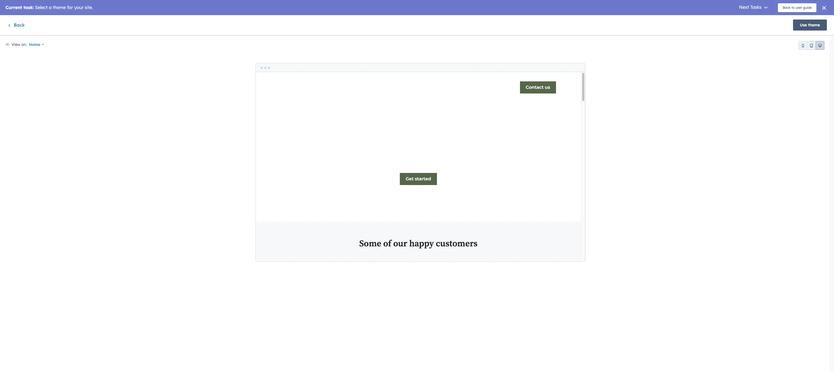Task type: locate. For each thing, give the bounding box(es) containing it.
0 vertical spatial can
[[502, 64, 509, 69]]

that up update at top left
[[301, 64, 308, 69]]

choose a theme
[[239, 28, 290, 36]]

a for choose a theme to help ensure that your visitors receive a consistent website experience. we recommend that you stick to one theme, but you can use another theme at anytime. if you change your theme, you can update your blog and system page designs in settings.
[[258, 64, 260, 69]]

your right change
[[258, 71, 266, 76]]

a
[[264, 28, 268, 36], [258, 64, 260, 69], [346, 64, 349, 69], [540, 83, 542, 87]]

if
[[567, 64, 570, 69]]

theme search bar search field
[[243, 95, 340, 106]]

install a theme from themeforest
[[529, 83, 582, 87]]

2 to from the left
[[461, 64, 465, 69]]

you
[[444, 64, 451, 69], [495, 64, 501, 69], [571, 64, 578, 69], [281, 71, 287, 76]]

0 vertical spatial view
[[12, 42, 20, 47]]

view left the on:
[[12, 42, 20, 47]]

can
[[502, 64, 509, 69], [288, 71, 295, 76]]

choose inside the choose a theme to help ensure that your visitors receive a consistent website experience. we recommend that you stick to one theme, but you can use another theme at anytime. if you change your theme, you can update your blog and system page designs in settings.
[[243, 64, 257, 69]]

but
[[488, 64, 494, 69]]

choose
[[239, 28, 262, 36], [243, 64, 257, 69]]

view down change
[[243, 83, 253, 88]]

to
[[274, 64, 278, 69], [461, 64, 465, 69]]

1 horizontal spatial view
[[243, 83, 253, 88]]

theme, down the 'help'
[[267, 71, 280, 76]]

page
[[350, 71, 360, 76]]

use
[[800, 23, 807, 28]]

that
[[301, 64, 308, 69], [436, 64, 443, 69]]

on:
[[21, 42, 27, 47]]

group
[[799, 41, 825, 50]]

in down 'website'
[[376, 71, 379, 76]]

0 horizontal spatial view
[[12, 42, 20, 47]]

view
[[12, 42, 20, 47], [243, 83, 253, 88]]

to left one
[[461, 64, 465, 69]]

theme
[[808, 23, 820, 28], [270, 28, 290, 36], [261, 64, 273, 69], [533, 64, 544, 69], [543, 83, 553, 87], [265, 227, 277, 232]]

1 vertical spatial choose
[[243, 64, 257, 69]]

can down ensure at left
[[288, 71, 295, 76]]

1 vertical spatial can
[[288, 71, 295, 76]]

your
[[309, 64, 317, 69], [258, 71, 266, 76], [310, 71, 318, 76]]

1 horizontal spatial that
[[436, 64, 443, 69]]

0 vertical spatial choose
[[239, 28, 262, 36]]

1 horizontal spatial in
[[376, 71, 379, 76]]

a for choose a theme
[[264, 28, 268, 36]]

settings.
[[380, 71, 395, 76]]

in
[[376, 71, 379, 76], [269, 83, 273, 88]]

ensure
[[288, 64, 300, 69]]

preview image for 'growth' theme image
[[243, 112, 411, 372]]

0 horizontal spatial to
[[274, 64, 278, 69]]

0 horizontal spatial that
[[301, 64, 308, 69]]

theme, left the 'but'
[[474, 64, 486, 69]]

view for view themes in the marketplace
[[243, 83, 253, 88]]

in inside the choose a theme to help ensure that your visitors receive a consistent website experience. we recommend that you stick to one theme, but you can use another theme at anytime. if you change your theme, you can update your blog and system page designs in settings.
[[376, 71, 379, 76]]

we
[[406, 64, 412, 69]]

and
[[328, 71, 335, 76]]

can left the use
[[502, 64, 509, 69]]

another
[[517, 64, 532, 69]]

1 horizontal spatial theme,
[[474, 64, 486, 69]]

use theme button
[[793, 20, 827, 31]]

growth
[[248, 212, 268, 219]]

0 vertical spatial in
[[376, 71, 379, 76]]

1 vertical spatial theme,
[[267, 71, 280, 76]]

in left the
[[269, 83, 273, 88]]

a inside install a theme from themeforest button
[[540, 83, 542, 87]]

0 vertical spatial theme,
[[474, 64, 486, 69]]

you right the if
[[571, 64, 578, 69]]

at
[[545, 64, 549, 69]]

0 horizontal spatial in
[[269, 83, 273, 88]]

use theme
[[800, 23, 820, 28]]

1 horizontal spatial to
[[461, 64, 465, 69]]

1 vertical spatial view
[[243, 83, 253, 88]]

website
[[369, 64, 383, 69]]

back button
[[7, 22, 25, 28]]

visitors
[[318, 64, 331, 69]]

themeforest
[[562, 83, 582, 87]]

stick
[[452, 64, 460, 69]]

that right recommend
[[436, 64, 443, 69]]

install a theme from themeforest button
[[525, 81, 587, 90]]

you down the 'help'
[[281, 71, 287, 76]]

to left the 'help'
[[274, 64, 278, 69]]

theme,
[[474, 64, 486, 69], [267, 71, 280, 76]]



Task type: vqa. For each thing, say whether or not it's contained in the screenshot.
Link opens in a new window icon
no



Task type: describe. For each thing, give the bounding box(es) containing it.
your left the blog
[[310, 71, 318, 76]]

choose for choose a theme
[[239, 28, 262, 36]]

1 horizontal spatial can
[[502, 64, 509, 69]]

1 vertical spatial in
[[269, 83, 273, 88]]

designs
[[361, 71, 375, 76]]

view themes in the marketplace
[[243, 83, 305, 88]]

use
[[510, 64, 516, 69]]

install
[[529, 83, 539, 87]]

view on:
[[12, 42, 27, 47]]

your left visitors in the left top of the page
[[309, 64, 317, 69]]

experience.
[[384, 64, 405, 69]]

blog
[[319, 71, 327, 76]]

anytime.
[[550, 64, 566, 69]]

1 that from the left
[[301, 64, 308, 69]]

one
[[466, 64, 473, 69]]

back
[[14, 22, 25, 28]]

theme inside button
[[265, 227, 277, 232]]

preview theme button
[[248, 224, 277, 235]]

consistent
[[350, 64, 368, 69]]

update
[[296, 71, 309, 76]]

choose for choose a theme to help ensure that your visitors receive a consistent website experience. we recommend that you stick to one theme, but you can use another theme at anytime. if you change your theme, you can update your blog and system page designs in settings.
[[243, 64, 257, 69]]

recommend
[[413, 64, 435, 69]]

system
[[336, 71, 349, 76]]

0 horizontal spatial can
[[288, 71, 295, 76]]

2 that from the left
[[436, 64, 443, 69]]

home button
[[29, 41, 44, 48]]

marketplace
[[281, 83, 305, 88]]

1 to from the left
[[274, 64, 278, 69]]

you right the 'but'
[[495, 64, 501, 69]]

receive
[[332, 64, 345, 69]]

choose a theme to help ensure that your visitors receive a consistent website experience. we recommend that you stick to one theme, but you can use another theme at anytime. if you change your theme, you can update your blog and system page designs in settings.
[[243, 64, 578, 76]]

you left stick
[[444, 64, 451, 69]]

themes
[[254, 83, 268, 88]]

home
[[29, 42, 40, 47]]

from
[[554, 83, 561, 87]]

a for install a theme from themeforest
[[540, 83, 542, 87]]

preview
[[248, 227, 264, 232]]

change
[[243, 71, 257, 76]]

0 horizontal spatial theme,
[[267, 71, 280, 76]]

view themes in the marketplace link
[[243, 83, 305, 88]]

help
[[279, 64, 287, 69]]

view for view on:
[[12, 42, 20, 47]]

preview theme
[[248, 227, 277, 232]]

the
[[274, 83, 280, 88]]



